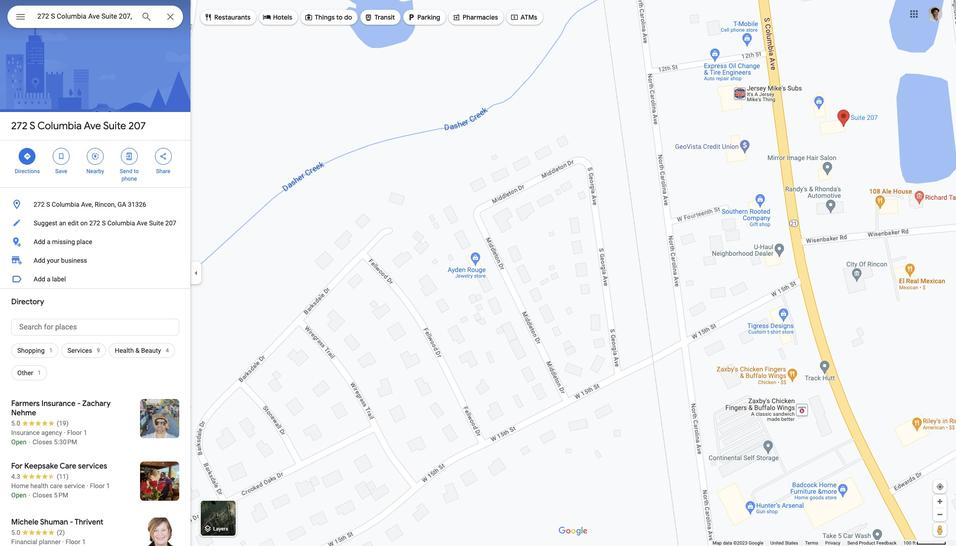 Task type: describe. For each thing, give the bounding box(es) containing it.
for keepsake care services
[[11, 462, 107, 471]]

272 s columbia ave, rincon, ga 31326 button
[[0, 195, 191, 214]]

insurance inside insurance agency · floor 1 open ⋅ closes 5:30 pm
[[11, 429, 40, 437]]

on
[[80, 220, 88, 227]]

services
[[78, 462, 107, 471]]

· for zachary
[[64, 429, 65, 437]]

closes inside insurance agency · floor 1 open ⋅ closes 5:30 pm
[[33, 439, 52, 446]]

columbia for ave,
[[52, 201, 80, 208]]

insurance inside farmers insurance - zachary nehme
[[41, 400, 76, 409]]

1 inside other 1
[[38, 370, 41, 377]]


[[453, 12, 461, 22]]

0 horizontal spatial ave
[[84, 120, 101, 133]]

shuman
[[40, 518, 68, 528]]

send for send product feedback
[[848, 541, 859, 546]]

272 s columbia ave suite 207
[[11, 120, 146, 133]]

financial
[[11, 539, 37, 546]]

&
[[136, 347, 140, 355]]

phone
[[122, 176, 137, 182]]

insurance agency · floor 1 open ⋅ closes 5:30 pm
[[11, 429, 87, 446]]

floor for zachary
[[67, 429, 82, 437]]

(11)
[[57, 473, 69, 481]]


[[511, 12, 519, 22]]

ave,
[[81, 201, 93, 208]]

show street view coverage image
[[934, 523, 948, 537]]

⋅ inside insurance agency · floor 1 open ⋅ closes 5:30 pm
[[28, 439, 31, 446]]

· for thrivent
[[62, 539, 64, 546]]

add a missing place button
[[0, 233, 191, 251]]

 search field
[[7, 6, 183, 30]]

columbia inside button
[[107, 220, 135, 227]]

feedback
[[877, 541, 897, 546]]


[[23, 151, 31, 162]]

100 ft
[[904, 541, 917, 546]]

send product feedback button
[[848, 541, 897, 547]]


[[15, 10, 26, 23]]

health
[[115, 347, 134, 355]]

 restaurants
[[204, 12, 251, 22]]

thrivent
[[75, 518, 103, 528]]

send product feedback
[[848, 541, 897, 546]]

service
[[64, 483, 85, 490]]

 parking
[[408, 12, 441, 22]]

financial planner · floor 1
[[11, 539, 86, 546]]

united
[[771, 541, 785, 546]]

hotels
[[273, 13, 293, 21]]

 transit
[[365, 12, 395, 22]]

207 inside button
[[165, 220, 176, 227]]

data
[[724, 541, 733, 546]]

add for add a missing place
[[34, 238, 45, 246]]

9
[[97, 348, 100, 354]]

agency
[[41, 429, 62, 437]]

open inside insurance agency · floor 1 open ⋅ closes 5:30 pm
[[11, 439, 26, 446]]

place
[[77, 238, 92, 246]]

product
[[860, 541, 876, 546]]

272 S Columbia Ave Suite 207, Rincon, GA 31326 field
[[7, 6, 183, 28]]

(2)
[[57, 529, 65, 537]]

5.0 for michele shuman - thrivent
[[11, 529, 20, 537]]

add a missing place
[[34, 238, 92, 246]]

transit
[[375, 13, 395, 21]]

0 vertical spatial suite
[[103, 120, 126, 133]]

save
[[55, 168, 67, 175]]

map
[[713, 541, 723, 546]]

share
[[156, 168, 170, 175]]

suggest an edit on 272 s columbia ave suite 207 button
[[0, 214, 191, 233]]

 button
[[7, 6, 34, 30]]

things
[[315, 13, 335, 21]]

1 inside shopping 1
[[49, 348, 53, 354]]

⋅ inside home health care service · floor 1 open ⋅ closes 5 pm
[[28, 492, 31, 500]]

 hotels
[[263, 12, 293, 22]]

 pharmacies
[[453, 12, 499, 22]]

atms
[[521, 13, 538, 21]]

label
[[52, 276, 66, 283]]


[[365, 12, 373, 22]]

add for add a label
[[34, 276, 45, 283]]

suggest an edit on 272 s columbia ave suite 207
[[34, 220, 176, 227]]

directory
[[11, 298, 44, 307]]

directions
[[15, 168, 40, 175]]

suite inside button
[[149, 220, 164, 227]]

nehme
[[11, 409, 36, 418]]

5 pm
[[54, 492, 68, 500]]

s inside button
[[102, 220, 106, 227]]

s for 272 s columbia ave, rincon, ga 31326
[[46, 201, 50, 208]]

1 inside home health care service · floor 1 open ⋅ closes 5 pm
[[106, 483, 110, 490]]

4.3 stars 11 reviews image
[[11, 472, 69, 482]]

closes inside home health care service · floor 1 open ⋅ closes 5 pm
[[33, 492, 52, 500]]

collapse side panel image
[[191, 268, 201, 279]]

272 inside button
[[89, 220, 100, 227]]


[[408, 12, 416, 22]]

add for add your business
[[34, 257, 45, 264]]

ga
[[118, 201, 126, 208]]

terms button
[[806, 541, 819, 547]]

open inside home health care service · floor 1 open ⋅ closes 5 pm
[[11, 492, 26, 500]]

1 inside insurance agency · floor 1 open ⋅ closes 5:30 pm
[[84, 429, 87, 437]]

send to phone
[[120, 168, 139, 182]]

missing
[[52, 238, 75, 246]]

pharmacies
[[463, 13, 499, 21]]

- for zachary
[[77, 400, 81, 409]]

planner
[[39, 539, 61, 546]]

restaurants
[[214, 13, 251, 21]]

edit
[[68, 220, 79, 227]]

states
[[786, 541, 799, 546]]

do
[[345, 13, 352, 21]]



Task type: vqa. For each thing, say whether or not it's contained in the screenshot.


Task type: locate. For each thing, give the bounding box(es) containing it.
s up 
[[30, 120, 35, 133]]

a left 'missing'
[[47, 238, 50, 246]]

1 down zachary at the bottom left
[[84, 429, 87, 437]]


[[125, 151, 134, 162]]

to inside the ' things to do'
[[337, 13, 343, 21]]

terms
[[806, 541, 819, 546]]

add your business link
[[0, 251, 191, 270]]

add your business
[[34, 257, 87, 264]]

· up 5:30 pm
[[64, 429, 65, 437]]

2 a from the top
[[47, 276, 50, 283]]

0 vertical spatial to
[[337, 13, 343, 21]]

· down (2)
[[62, 539, 64, 546]]

1 5.0 from the top
[[11, 420, 20, 428]]

0 vertical spatial ave
[[84, 120, 101, 133]]

google account: tariq douglas  
(tariq.douglas@adept.ai) image
[[928, 6, 943, 21]]

united states button
[[771, 541, 799, 547]]

to left do
[[337, 13, 343, 21]]

0 vertical spatial a
[[47, 238, 50, 246]]

⋅ down home
[[28, 492, 31, 500]]

5.0 stars 2 reviews image
[[11, 528, 65, 538]]

an
[[59, 220, 66, 227]]

2 add from the top
[[34, 257, 45, 264]]

None field
[[37, 11, 134, 22]]

add a label
[[34, 276, 66, 283]]

1 closes from the top
[[33, 439, 52, 446]]

272 inside button
[[34, 201, 45, 208]]

1 open from the top
[[11, 439, 26, 446]]

207
[[129, 120, 146, 133], [165, 220, 176, 227]]

send left product
[[848, 541, 859, 546]]

none field inside 272 s columbia ave suite 207, rincon, ga 31326 field
[[37, 11, 134, 22]]

272
[[11, 120, 27, 133], [34, 201, 45, 208], [89, 220, 100, 227]]

1 horizontal spatial 207
[[165, 220, 176, 227]]

1 vertical spatial ⋅
[[28, 492, 31, 500]]

5.0 inside image
[[11, 420, 20, 428]]

- right shuman
[[70, 518, 73, 528]]

1 vertical spatial suite
[[149, 220, 164, 227]]

100
[[904, 541, 912, 546]]

0 horizontal spatial -
[[70, 518, 73, 528]]

suggest
[[34, 220, 57, 227]]

zoom out image
[[937, 512, 944, 519]]

- inside farmers insurance - zachary nehme
[[77, 400, 81, 409]]

to up phone
[[134, 168, 139, 175]]

closes down agency
[[33, 439, 52, 446]]

michele shuman - thrivent
[[11, 518, 103, 528]]

1 right shopping
[[49, 348, 53, 354]]

health
[[30, 483, 48, 490]]

s down 'rincon,'
[[102, 220, 106, 227]]

1 horizontal spatial suite
[[149, 220, 164, 227]]


[[159, 151, 168, 162]]

1 horizontal spatial 272
[[34, 201, 45, 208]]

add
[[34, 238, 45, 246], [34, 257, 45, 264], [34, 276, 45, 283]]

s
[[30, 120, 35, 133], [46, 201, 50, 208], [102, 220, 106, 227]]

1 vertical spatial open
[[11, 492, 26, 500]]

farmers insurance - zachary nehme
[[11, 400, 111, 418]]

ave up 
[[84, 120, 101, 133]]

0 vertical spatial ·
[[64, 429, 65, 437]]

1 vertical spatial -
[[70, 518, 73, 528]]

272 right 'on' on the top left of the page
[[89, 220, 100, 227]]

rincon,
[[95, 201, 116, 208]]

 things to do
[[305, 12, 352, 22]]

insurance up (19)
[[41, 400, 76, 409]]

columbia up an
[[52, 201, 80, 208]]

5.0 down nehme
[[11, 420, 20, 428]]

1 horizontal spatial ave
[[137, 220, 148, 227]]

shopping 1
[[17, 347, 53, 355]]

0 horizontal spatial 207
[[129, 120, 146, 133]]

columbia up 
[[37, 120, 82, 133]]

1 vertical spatial ave
[[137, 220, 148, 227]]

1 right other
[[38, 370, 41, 377]]

columbia for ave
[[37, 120, 82, 133]]

1 vertical spatial ·
[[87, 483, 88, 490]]

zoom in image
[[937, 499, 944, 506]]

⋅ down 5.0 stars 19 reviews image at bottom left
[[28, 439, 31, 446]]

1 horizontal spatial -
[[77, 400, 81, 409]]

1 vertical spatial a
[[47, 276, 50, 283]]

0 horizontal spatial insurance
[[11, 429, 40, 437]]

0 horizontal spatial 272
[[11, 120, 27, 133]]

2 ⋅ from the top
[[28, 492, 31, 500]]

0 vertical spatial ⋅
[[28, 439, 31, 446]]

insurance down 5.0 stars 19 reviews image at bottom left
[[11, 429, 40, 437]]

0 horizontal spatial s
[[30, 120, 35, 133]]

1 a from the top
[[47, 238, 50, 246]]

0 vertical spatial send
[[120, 168, 132, 175]]

farmers
[[11, 400, 40, 409]]

1 vertical spatial 207
[[165, 220, 176, 227]]

4
[[166, 348, 169, 354]]

- for thrivent
[[70, 518, 73, 528]]

· inside insurance agency · floor 1 open ⋅ closes 5:30 pm
[[64, 429, 65, 437]]

1 vertical spatial s
[[46, 201, 50, 208]]

footer
[[713, 541, 904, 547]]

care
[[50, 483, 63, 490]]

open up for
[[11, 439, 26, 446]]

272 for 272 s columbia ave suite 207
[[11, 120, 27, 133]]

add a label button
[[0, 270, 191, 289]]

5.0 stars 19 reviews image
[[11, 419, 69, 428]]

5.0 up financial
[[11, 529, 20, 537]]

0 vertical spatial -
[[77, 400, 81, 409]]

0 vertical spatial floor
[[67, 429, 82, 437]]

0 vertical spatial add
[[34, 238, 45, 246]]

- left zachary at the bottom left
[[77, 400, 81, 409]]

1 vertical spatial add
[[34, 257, 45, 264]]

ave down 31326
[[137, 220, 148, 227]]

to inside send to phone
[[134, 168, 139, 175]]

2 vertical spatial add
[[34, 276, 45, 283]]

272 s columbia ave, rincon, ga 31326
[[34, 201, 146, 208]]

columbia down the ga
[[107, 220, 135, 227]]

1 vertical spatial send
[[848, 541, 859, 546]]

ave
[[84, 120, 101, 133], [137, 220, 148, 227]]

s up suggest on the left of the page
[[46, 201, 50, 208]]

2 vertical spatial s
[[102, 220, 106, 227]]

floor right planner at the bottom left
[[66, 539, 81, 546]]

send
[[120, 168, 132, 175], [848, 541, 859, 546]]

1 horizontal spatial insurance
[[41, 400, 76, 409]]

1 vertical spatial closes
[[33, 492, 52, 500]]

for
[[11, 462, 23, 471]]

4.3
[[11, 473, 20, 481]]


[[91, 151, 100, 162]]

1 vertical spatial columbia
[[52, 201, 80, 208]]

add down suggest on the left of the page
[[34, 238, 45, 246]]

None text field
[[11, 319, 179, 336]]

your
[[47, 257, 60, 264]]

michele
[[11, 518, 39, 528]]

1 horizontal spatial send
[[848, 541, 859, 546]]

ft
[[913, 541, 917, 546]]

open down home
[[11, 492, 26, 500]]

31326
[[128, 201, 146, 208]]

2 vertical spatial 272
[[89, 220, 100, 227]]

272 for 272 s columbia ave, rincon, ga 31326
[[34, 201, 45, 208]]

1 vertical spatial to
[[134, 168, 139, 175]]


[[305, 12, 313, 22]]

0 vertical spatial s
[[30, 120, 35, 133]]

home health care service · floor 1 open ⋅ closes 5 pm
[[11, 483, 110, 500]]

send inside send product feedback "button"
[[848, 541, 859, 546]]

0 vertical spatial closes
[[33, 439, 52, 446]]

0 vertical spatial open
[[11, 439, 26, 446]]

©2023
[[734, 541, 748, 546]]

floor down services at the left bottom of page
[[90, 483, 105, 490]]

2 horizontal spatial s
[[102, 220, 106, 227]]

3 add from the top
[[34, 276, 45, 283]]

1 vertical spatial 272
[[34, 201, 45, 208]]

closes down health
[[33, 492, 52, 500]]

5.0
[[11, 420, 20, 428], [11, 529, 20, 537]]

a
[[47, 238, 50, 246], [47, 276, 50, 283]]

floor up 5:30 pm
[[67, 429, 82, 437]]

show your location image
[[937, 483, 945, 492]]

suite
[[103, 120, 126, 133], [149, 220, 164, 227]]

closes
[[33, 439, 52, 446], [33, 492, 52, 500]]

0 horizontal spatial suite
[[103, 120, 126, 133]]

5.0 inside 'image'
[[11, 529, 20, 537]]

2 vertical spatial ·
[[62, 539, 64, 546]]

add inside button
[[34, 276, 45, 283]]

· right service
[[87, 483, 88, 490]]

a for missing
[[47, 238, 50, 246]]

1 vertical spatial floor
[[90, 483, 105, 490]]

0 vertical spatial 207
[[129, 120, 146, 133]]

1 vertical spatial 5.0
[[11, 529, 20, 537]]

privacy button
[[826, 541, 841, 547]]

5.0 for farmers insurance - zachary nehme
[[11, 420, 20, 428]]

2 horizontal spatial 272
[[89, 220, 100, 227]]

272 up suggest on the left of the page
[[34, 201, 45, 208]]

1 down services at the left bottom of page
[[106, 483, 110, 490]]

keepsake
[[24, 462, 58, 471]]

1 vertical spatial insurance
[[11, 429, 40, 437]]

1 horizontal spatial s
[[46, 201, 50, 208]]

services 9
[[67, 347, 100, 355]]

home
[[11, 483, 29, 490]]

2 open from the top
[[11, 492, 26, 500]]

columbia
[[37, 120, 82, 133], [52, 201, 80, 208], [107, 220, 135, 227]]

1 down thrivent
[[82, 539, 86, 546]]

s inside button
[[46, 201, 50, 208]]

privacy
[[826, 541, 841, 546]]

columbia inside button
[[52, 201, 80, 208]]

send up phone
[[120, 168, 132, 175]]


[[57, 151, 66, 162]]

2 closes from the top
[[33, 492, 52, 500]]

beauty
[[141, 347, 161, 355]]

services
[[67, 347, 92, 355]]

footer inside google maps element
[[713, 541, 904, 547]]

1 ⋅ from the top
[[28, 439, 31, 446]]

0 vertical spatial insurance
[[41, 400, 76, 409]]

footer containing map data ©2023 google
[[713, 541, 904, 547]]

shopping
[[17, 347, 45, 355]]

parking
[[418, 13, 441, 21]]

other
[[17, 370, 33, 377]]

272 up 
[[11, 120, 27, 133]]

floor inside insurance agency · floor 1 open ⋅ closes 5:30 pm
[[67, 429, 82, 437]]

united states
[[771, 541, 799, 546]]

actions for 272 s columbia ave suite 207 region
[[0, 141, 191, 187]]

a for label
[[47, 276, 50, 283]]

google maps element
[[0, 0, 957, 547]]

272 s columbia ave suite 207 main content
[[0, 0, 191, 547]]

2 vertical spatial floor
[[66, 539, 81, 546]]

add left your
[[34, 257, 45, 264]]

add inside add a missing place button
[[34, 238, 45, 246]]

· inside home health care service · floor 1 open ⋅ closes 5 pm
[[87, 483, 88, 490]]

ave inside button
[[137, 220, 148, 227]]

send inside send to phone
[[120, 168, 132, 175]]

-
[[77, 400, 81, 409], [70, 518, 73, 528]]

a left label
[[47, 276, 50, 283]]

0 vertical spatial columbia
[[37, 120, 82, 133]]

floor for thrivent
[[66, 539, 81, 546]]

⋅
[[28, 439, 31, 446], [28, 492, 31, 500]]

2 vertical spatial columbia
[[107, 220, 135, 227]]

other 1
[[17, 370, 41, 377]]

add left label
[[34, 276, 45, 283]]

map data ©2023 google
[[713, 541, 764, 546]]

health & beauty 4
[[115, 347, 169, 355]]

send for send to phone
[[120, 168, 132, 175]]

floor inside home health care service · floor 1 open ⋅ closes 5 pm
[[90, 483, 105, 490]]

add inside add your business link
[[34, 257, 45, 264]]

0 horizontal spatial send
[[120, 168, 132, 175]]

s for 272 s columbia ave suite 207
[[30, 120, 35, 133]]


[[204, 12, 213, 22]]

0 vertical spatial 5.0
[[11, 420, 20, 428]]

business
[[61, 257, 87, 264]]

none text field inside 272 s columbia ave suite 207 main content
[[11, 319, 179, 336]]

(19)
[[57, 420, 69, 428]]

0 vertical spatial 272
[[11, 120, 27, 133]]

1 add from the top
[[34, 238, 45, 246]]

1 horizontal spatial to
[[337, 13, 343, 21]]

2 5.0 from the top
[[11, 529, 20, 537]]

0 horizontal spatial to
[[134, 168, 139, 175]]


[[263, 12, 271, 22]]

google
[[749, 541, 764, 546]]



